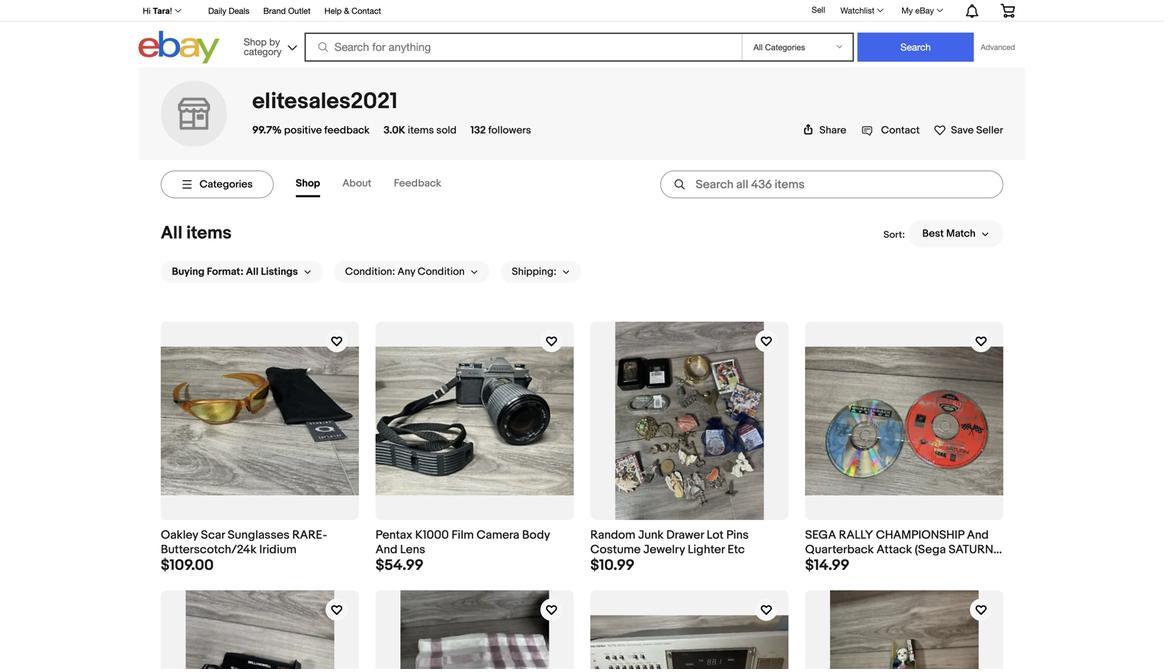 Task type: describe. For each thing, give the bounding box(es) containing it.
my
[[902, 6, 914, 15]]

by
[[270, 36, 280, 47]]

brand outlet
[[264, 6, 311, 16]]

jewelry
[[644, 542, 686, 557]]

items for all
[[187, 223, 232, 244]]

buying format: all listings button
[[161, 261, 323, 283]]

film
[[452, 528, 474, 543]]

shipping:
[[512, 266, 557, 278]]

best match button
[[909, 220, 1004, 248]]

drawer
[[667, 528, 705, 543]]

&
[[344, 6, 350, 16]]

0 vertical spatial all
[[161, 223, 183, 244]]

99.7% positive feedback
[[252, 124, 370, 137]]

condition
[[418, 266, 465, 278]]

shipping: button
[[501, 261, 582, 283]]

categories
[[200, 178, 253, 191]]

all inside dropdown button
[[246, 266, 259, 278]]

format:
[[207, 266, 244, 278]]

items for 3.0k
[[408, 124, 434, 137]]

oakley scar sunglasses rare- butterscotch/24k iridium button
[[161, 528, 359, 557]]

$109.00
[[161, 557, 214, 575]]

Search all 436 items field
[[661, 171, 1004, 198]]

sold
[[437, 124, 457, 137]]

sort:
[[884, 229, 906, 241]]

sega rally championship and quarterback attack  (sega saturn, 1995) disc only
[[806, 528, 997, 571]]

camera
[[477, 528, 520, 543]]

save
[[952, 124, 975, 137]]

lighter
[[688, 542, 725, 557]]

ebay
[[916, 6, 935, 15]]

shop by category banner
[[135, 0, 1026, 67]]

shop by category
[[244, 36, 282, 57]]

listings
[[261, 266, 298, 278]]

my ebay
[[902, 6, 935, 15]]

condition:
[[345, 266, 395, 278]]

help
[[325, 6, 342, 16]]

condition: any condition button
[[334, 261, 490, 283]]

and inside sega rally championship and quarterback attack  (sega saturn, 1995) disc only
[[968, 528, 990, 543]]

lot
[[707, 528, 724, 543]]

1 horizontal spatial contact
[[882, 124, 920, 137]]

saturn,
[[949, 542, 997, 557]]

sega rally championship and quarterback attack  (sega saturn, 1995) disc only button
[[806, 528, 1004, 571]]

99.7%
[[252, 124, 282, 137]]

buying
[[172, 266, 205, 278]]

pentax k1000 film camera body and lens
[[376, 528, 550, 557]]

daily deals
[[208, 6, 250, 16]]

(sega
[[915, 542, 947, 557]]

elitesales2021 image
[[161, 80, 227, 147]]

attack
[[877, 542, 913, 557]]

none submit inside shop by category banner
[[858, 33, 975, 62]]

rare-
[[292, 528, 327, 543]]

best
[[923, 227, 945, 240]]

tara
[[153, 6, 170, 16]]

my ebay link
[[895, 2, 950, 19]]

iridium
[[259, 542, 297, 557]]

elitesales2021
[[252, 88, 398, 115]]

!
[[170, 6, 172, 16]]

feedback
[[325, 124, 370, 137]]

monster high frankie stein daughter of frankenstein doll 2015 : quick view image
[[831, 590, 979, 669]]

sell
[[812, 5, 826, 15]]

hi
[[143, 6, 151, 16]]

Search for anything text field
[[307, 34, 739, 60]]

sell link
[[806, 5, 832, 15]]

etc
[[728, 542, 745, 557]]

oakley
[[161, 528, 198, 543]]

save seller button
[[934, 121, 1004, 137]]

harman kardon hk 715 hk715 digital synthesized quartz-locked am/fm tuner : quick view image
[[591, 615, 789, 669]]

tab list containing shop
[[296, 172, 464, 197]]

your shopping cart image
[[1001, 4, 1017, 18]]

oakley scar sunglasses rare- butterscotch/24k iridium
[[161, 528, 327, 557]]

junk
[[639, 528, 664, 543]]

contact link
[[862, 124, 920, 137]]

random junk drawer lot pins costume jewelry lighter etc : quick view image
[[616, 322, 764, 520]]

burberry lightweight silk scarf : quick view image
[[401, 590, 549, 669]]



Task type: locate. For each thing, give the bounding box(es) containing it.
pentax
[[376, 528, 413, 543]]

brand outlet link
[[264, 4, 311, 19]]

tab list
[[296, 172, 464, 197]]

pentax k1000 film camera body and lens button
[[376, 528, 574, 557]]

outlet
[[288, 6, 311, 16]]

shop left by at the top of page
[[244, 36, 267, 47]]

oakley scar sunglasses rare- butterscotch/24k iridium : quick view image
[[161, 347, 359, 495]]

all right "format:"
[[246, 266, 259, 278]]

random junk drawer lot pins costume jewelry lighter etc
[[591, 528, 749, 557]]

pins
[[727, 528, 749, 543]]

championship
[[877, 528, 965, 543]]

all items
[[161, 223, 232, 244]]

3.0k
[[384, 124, 406, 137]]

categories button
[[161, 171, 274, 198]]

and right "(sega"
[[968, 528, 990, 543]]

random junk drawer lot pins costume jewelry lighter etc button
[[591, 528, 789, 557]]

and left lens
[[376, 542, 398, 557]]

scar
[[201, 528, 225, 543]]

hi tara !
[[143, 6, 172, 16]]

1 vertical spatial contact
[[882, 124, 920, 137]]

0 horizontal spatial all
[[161, 223, 183, 244]]

contact inside account navigation
[[352, 6, 381, 16]]

1 horizontal spatial items
[[408, 124, 434, 137]]

0 vertical spatial shop
[[244, 36, 267, 47]]

brand
[[264, 6, 286, 16]]

pentax k1000 film camera body and lens : quick view image
[[376, 347, 574, 495]]

shop for shop
[[296, 177, 320, 190]]

buying format: all listings
[[172, 266, 298, 278]]

1 horizontal spatial shop
[[296, 177, 320, 190]]

feedback
[[394, 177, 442, 190]]

0 horizontal spatial shop
[[244, 36, 267, 47]]

0 vertical spatial contact
[[352, 6, 381, 16]]

0 horizontal spatial and
[[376, 542, 398, 557]]

daily deals link
[[208, 4, 250, 19]]

items
[[408, 124, 434, 137], [187, 223, 232, 244]]

advanced link
[[975, 33, 1023, 61]]

$10.99
[[591, 557, 635, 575]]

rally
[[839, 528, 874, 543]]

all up buying
[[161, 223, 183, 244]]

1 vertical spatial shop
[[296, 177, 320, 190]]

costume
[[591, 542, 641, 557]]

sega
[[806, 528, 837, 543]]

sunglasses
[[228, 528, 290, 543]]

contact right &
[[352, 6, 381, 16]]

body
[[522, 528, 550, 543]]

0 horizontal spatial items
[[187, 223, 232, 244]]

items left sold
[[408, 124, 434, 137]]

1 vertical spatial items
[[187, 223, 232, 244]]

about
[[343, 177, 372, 190]]

save seller
[[952, 124, 1004, 137]]

category
[[244, 46, 282, 57]]

$54.99
[[376, 557, 424, 575]]

lens
[[400, 542, 426, 557]]

$14.99
[[806, 557, 850, 575]]

disc
[[836, 557, 864, 571]]

positive
[[284, 124, 322, 137]]

and inside pentax k1000 film camera body and lens
[[376, 542, 398, 557]]

any
[[398, 266, 416, 278]]

shop by category button
[[238, 31, 300, 61]]

k1000
[[415, 528, 449, 543]]

0 horizontal spatial contact
[[352, 6, 381, 16]]

and
[[968, 528, 990, 543], [376, 542, 398, 557]]

only
[[866, 557, 897, 571]]

132 followers
[[471, 124, 532, 137]]

quarterback
[[806, 542, 875, 557]]

share button
[[803, 124, 847, 137]]

1 horizontal spatial all
[[246, 266, 259, 278]]

all
[[161, 223, 183, 244], [246, 266, 259, 278]]

3.0k items sold
[[384, 124, 457, 137]]

daily
[[208, 6, 227, 16]]

deals
[[229, 6, 250, 16]]

watchlist
[[841, 6, 875, 15]]

None submit
[[858, 33, 975, 62]]

account navigation
[[135, 0, 1026, 21]]

vintage bell & howell travelmate t20 xl super 8mm film movie camera : quick view image
[[186, 590, 334, 669]]

help & contact
[[325, 6, 381, 16]]

butterscotch/24k
[[161, 542, 257, 557]]

shop
[[244, 36, 267, 47], [296, 177, 320, 190]]

followers
[[489, 124, 532, 137]]

help & contact link
[[325, 4, 381, 19]]

match
[[947, 227, 976, 240]]

1 horizontal spatial and
[[968, 528, 990, 543]]

sega rally championship and quarterback attack  (sega saturn, 1995) disc only : quick view image
[[806, 347, 1004, 495]]

0 vertical spatial items
[[408, 124, 434, 137]]

1 vertical spatial all
[[246, 266, 259, 278]]

shop left about
[[296, 177, 320, 190]]

advanced
[[981, 43, 1016, 52]]

items up "format:"
[[187, 223, 232, 244]]

contact left save at the right top of page
[[882, 124, 920, 137]]

elitesales2021 link
[[252, 88, 398, 115]]

best match
[[923, 227, 976, 240]]

seller
[[977, 124, 1004, 137]]

shop inside shop by category
[[244, 36, 267, 47]]

share
[[820, 124, 847, 137]]

contact
[[352, 6, 381, 16], [882, 124, 920, 137]]

shop for shop by category
[[244, 36, 267, 47]]

1995)
[[806, 557, 833, 571]]



Task type: vqa. For each thing, say whether or not it's contained in the screenshot.
lot
yes



